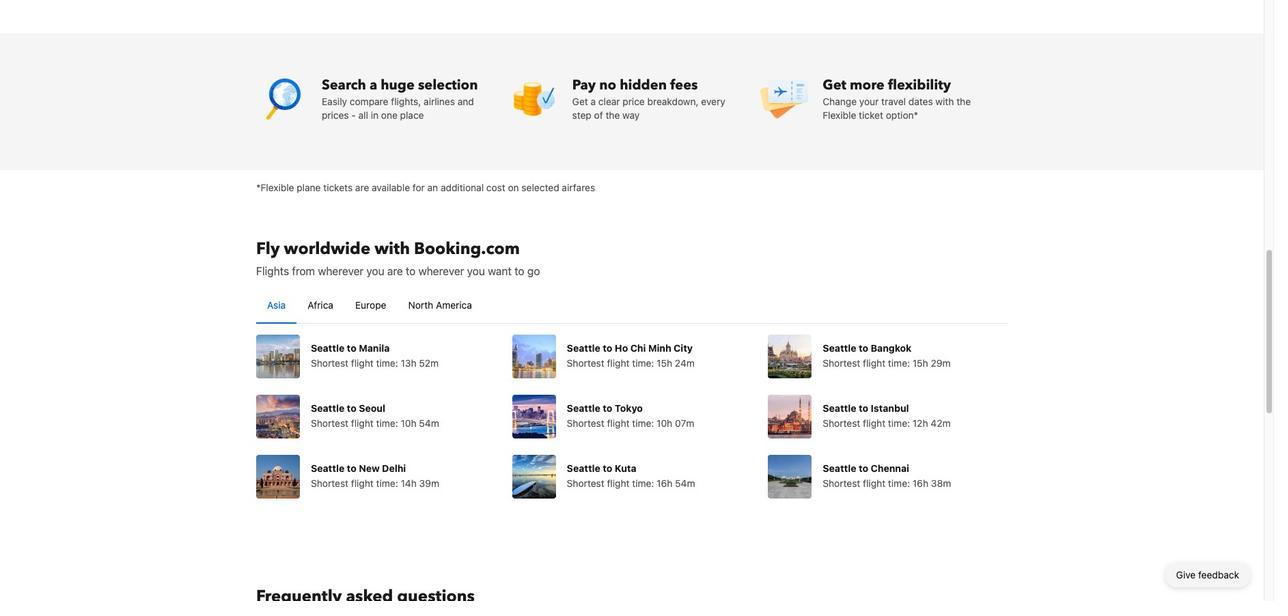 Task type: locate. For each thing, give the bounding box(es) containing it.
to left manila
[[347, 342, 357, 354]]

time: inside seattle to ho chi minh city shortest flight time: 15h 24m
[[632, 357, 654, 369]]

1 15h from the left
[[657, 357, 672, 369]]

europe button
[[344, 287, 397, 323]]

0 horizontal spatial 10h
[[401, 417, 417, 429]]

north america
[[408, 299, 472, 311]]

to left chennai
[[859, 462, 869, 474]]

to left kuta
[[603, 462, 613, 474]]

15h
[[657, 357, 672, 369], [913, 357, 928, 369]]

shortest for seattle to tokyo shortest flight time: 10h 07m
[[567, 417, 605, 429]]

shortest right seattle to new delhi image
[[311, 477, 349, 489]]

54m up 39m
[[419, 417, 439, 429]]

north
[[408, 299, 433, 311]]

flight down "seoul"
[[351, 417, 374, 429]]

seattle left "seoul"
[[311, 402, 345, 414]]

flight inside seattle to tokyo shortest flight time: 10h 07m
[[607, 417, 630, 429]]

to inside seattle to tokyo shortest flight time: 10h 07m
[[603, 402, 613, 414]]

flight inside seattle to istanbul shortest flight time: 12h 42m
[[863, 417, 886, 429]]

10h left 07m
[[657, 417, 673, 429]]

to left new
[[347, 462, 357, 474]]

change
[[823, 95, 857, 107]]

54m down 07m
[[675, 477, 695, 489]]

to for seattle to manila shortest flight time: 13h 52m
[[347, 342, 357, 354]]

1 vertical spatial are
[[387, 265, 403, 277]]

seattle to tokyo shortest flight time: 10h 07m
[[567, 402, 694, 429]]

no
[[599, 76, 616, 94]]

search
[[322, 76, 366, 94]]

time: inside seattle to kuta shortest flight time: 16h 54m
[[632, 477, 654, 489]]

tab list
[[256, 287, 1008, 324]]

seattle for seattle to bangkok shortest flight time: 15h 29m
[[823, 342, 857, 354]]

0 vertical spatial get
[[823, 76, 847, 94]]

seattle inside seattle to chennai shortest flight time: 16h 38m
[[823, 462, 857, 474]]

seattle left ho
[[567, 342, 601, 354]]

the inside the "get more flexibility change your travel dates with the flexible ticket option*"
[[957, 95, 971, 107]]

to inside seattle to istanbul shortest flight time: 12h 42m
[[859, 402, 869, 414]]

a up of
[[591, 95, 596, 107]]

flight down manila
[[351, 357, 374, 369]]

you
[[367, 265, 384, 277], [467, 265, 485, 277]]

1 horizontal spatial a
[[591, 95, 596, 107]]

0 horizontal spatial wherever
[[318, 265, 364, 277]]

a inside "search a huge selection easily compare flights, airlines and prices - all in one place"
[[370, 76, 377, 94]]

a
[[370, 76, 377, 94], [591, 95, 596, 107]]

time: down bangkok
[[888, 357, 910, 369]]

54m inside "seattle to seoul shortest flight time: 10h 54m"
[[419, 417, 439, 429]]

seoul
[[359, 402, 385, 414]]

give feedback button
[[1166, 563, 1250, 588]]

2 wherever from the left
[[419, 265, 464, 277]]

2 15h from the left
[[913, 357, 928, 369]]

seattle to kuta shortest flight time: 16h 54m
[[567, 462, 695, 489]]

shortest right seattle to ho chi minh city 'image'
[[567, 357, 605, 369]]

seattle left new
[[311, 462, 345, 474]]

wherever down the "worldwide" on the top left
[[318, 265, 364, 277]]

0 horizontal spatial get
[[572, 95, 588, 107]]

the
[[957, 95, 971, 107], [606, 109, 620, 121]]

to inside "seattle to seoul shortest flight time: 10h 54m"
[[347, 402, 357, 414]]

10h
[[401, 417, 417, 429], [657, 417, 673, 429]]

shortest right seattle to seoul image
[[311, 417, 349, 429]]

want
[[488, 265, 512, 277]]

istanbul
[[871, 402, 909, 414]]

0 horizontal spatial 54m
[[419, 417, 439, 429]]

are
[[355, 181, 369, 193], [387, 265, 403, 277]]

54m
[[419, 417, 439, 429], [675, 477, 695, 489]]

seattle to kuta image
[[512, 455, 556, 498]]

time: down "seoul"
[[376, 417, 398, 429]]

seattle to chennai image
[[768, 455, 812, 498]]

shortest inside seattle to istanbul shortest flight time: 12h 42m
[[823, 417, 861, 429]]

pay no hidden fees get a clear price breakdown, every step of the way
[[572, 76, 726, 121]]

1 horizontal spatial 16h
[[913, 477, 929, 489]]

step
[[572, 109, 592, 121]]

with
[[936, 95, 954, 107], [375, 237, 410, 260]]

time: down kuta
[[632, 477, 654, 489]]

seattle inside seattle to istanbul shortest flight time: 12h 42m
[[823, 402, 857, 414]]

time: inside the seattle to manila shortest flight time: 13h 52m
[[376, 357, 398, 369]]

available
[[372, 181, 410, 193]]

give
[[1176, 569, 1196, 581]]

time: inside seattle to tokyo shortest flight time: 10h 07m
[[632, 417, 654, 429]]

1 16h from the left
[[657, 477, 673, 489]]

seattle for seattle to istanbul shortest flight time: 12h 42m
[[823, 402, 857, 414]]

time: down chennai
[[888, 477, 910, 489]]

0 horizontal spatial the
[[606, 109, 620, 121]]

seattle left tokyo
[[567, 402, 601, 414]]

to for seattle to bangkok shortest flight time: 15h 29m
[[859, 342, 869, 354]]

1 horizontal spatial 54m
[[675, 477, 695, 489]]

shortest right seattle to tokyo image
[[567, 417, 605, 429]]

0 vertical spatial with
[[936, 95, 954, 107]]

1 horizontal spatial 10h
[[657, 417, 673, 429]]

10h inside seattle to tokyo shortest flight time: 10h 07m
[[657, 417, 673, 429]]

seattle to bangkok shortest flight time: 15h 29m
[[823, 342, 951, 369]]

0 horizontal spatial a
[[370, 76, 377, 94]]

2 16h from the left
[[913, 477, 929, 489]]

15h left 29m
[[913, 357, 928, 369]]

16h
[[657, 477, 673, 489], [913, 477, 929, 489]]

seattle inside the seattle to manila shortest flight time: 13h 52m
[[311, 342, 345, 354]]

1 horizontal spatial you
[[467, 265, 485, 277]]

seattle inside seattle to bangkok shortest flight time: 15h 29m
[[823, 342, 857, 354]]

wherever down booking.com
[[419, 265, 464, 277]]

15h inside seattle to bangkok shortest flight time: 15h 29m
[[913, 357, 928, 369]]

you up europe
[[367, 265, 384, 277]]

16h inside seattle to kuta shortest flight time: 16h 54m
[[657, 477, 673, 489]]

to for seattle to tokyo shortest flight time: 10h 07m
[[603, 402, 613, 414]]

1 10h from the left
[[401, 417, 417, 429]]

16h for 54m
[[657, 477, 673, 489]]

flight down ho
[[607, 357, 630, 369]]

seattle inside seattle to kuta shortest flight time: 16h 54m
[[567, 462, 601, 474]]

54m for shortest flight time: 16h 54m
[[675, 477, 695, 489]]

0 vertical spatial are
[[355, 181, 369, 193]]

1 horizontal spatial with
[[936, 95, 954, 107]]

to inside seattle to chennai shortest flight time: 16h 38m
[[859, 462, 869, 474]]

shortest right seattle to manila image
[[311, 357, 349, 369]]

one
[[381, 109, 398, 121]]

*flexible plane tickets are available for an additional cost on selected airfares
[[256, 181, 595, 193]]

2 10h from the left
[[657, 417, 673, 429]]

with up europe
[[375, 237, 410, 260]]

0 horizontal spatial 15h
[[657, 357, 672, 369]]

to inside the seattle to manila shortest flight time: 13h 52m
[[347, 342, 357, 354]]

time: down tokyo
[[632, 417, 654, 429]]

seattle to seoul image
[[256, 395, 300, 438]]

54m inside seattle to kuta shortest flight time: 16h 54m
[[675, 477, 695, 489]]

1 horizontal spatial wherever
[[419, 265, 464, 277]]

seattle
[[311, 342, 345, 354], [567, 342, 601, 354], [823, 342, 857, 354], [311, 402, 345, 414], [567, 402, 601, 414], [823, 402, 857, 414], [311, 462, 345, 474], [567, 462, 601, 474], [823, 462, 857, 474]]

america
[[436, 299, 472, 311]]

0 horizontal spatial with
[[375, 237, 410, 260]]

14h
[[401, 477, 417, 489]]

1 horizontal spatial 15h
[[913, 357, 928, 369]]

time: inside seattle to chennai shortest flight time: 16h 38m
[[888, 477, 910, 489]]

hidden
[[620, 76, 667, 94]]

to for seattle to new delhi shortest flight time: 14h 39m
[[347, 462, 357, 474]]

seattle left istanbul
[[823, 402, 857, 414]]

flight for seattle to seoul shortest flight time: 10h 54m
[[351, 417, 374, 429]]

time: inside seattle to istanbul shortest flight time: 12h 42m
[[888, 417, 910, 429]]

16h inside seattle to chennai shortest flight time: 16h 38m
[[913, 477, 929, 489]]

shortest right seattle to kuta image
[[567, 477, 605, 489]]

10h inside "seattle to seoul shortest flight time: 10h 54m"
[[401, 417, 417, 429]]

to left istanbul
[[859, 402, 869, 414]]

flight inside the seattle to manila shortest flight time: 13h 52m
[[351, 357, 374, 369]]

1 vertical spatial a
[[591, 95, 596, 107]]

flight down kuta
[[607, 477, 630, 489]]

booking.com
[[414, 237, 520, 260]]

flight
[[351, 357, 374, 369], [607, 357, 630, 369], [863, 357, 886, 369], [351, 417, 374, 429], [607, 417, 630, 429], [863, 417, 886, 429], [351, 477, 374, 489], [607, 477, 630, 489], [863, 477, 886, 489]]

time: for seattle to chennai shortest flight time: 16h 38m
[[888, 477, 910, 489]]

shortest inside seattle to new delhi shortest flight time: 14h 39m
[[311, 477, 349, 489]]

flight inside seattle to chennai shortest flight time: 16h 38m
[[863, 477, 886, 489]]

to for seattle to kuta shortest flight time: 16h 54m
[[603, 462, 613, 474]]

are right tickets on the top left of the page
[[355, 181, 369, 193]]

flight for seattle to bangkok shortest flight time: 15h 29m
[[863, 357, 886, 369]]

seattle right seattle to bangkok image
[[823, 342, 857, 354]]

get inside the "get more flexibility change your travel dates with the flexible ticket option*"
[[823, 76, 847, 94]]

tab list containing asia
[[256, 287, 1008, 324]]

0 horizontal spatial are
[[355, 181, 369, 193]]

a up compare
[[370, 76, 377, 94]]

fly worldwide with booking.com flights from wherever you are to wherever you want to go
[[256, 237, 540, 277]]

seattle inside seattle to ho chi minh city shortest flight time: 15h 24m
[[567, 342, 601, 354]]

seattle to new delhi shortest flight time: 14h 39m
[[311, 462, 439, 489]]

shortest for seattle to chennai shortest flight time: 16h 38m
[[823, 477, 861, 489]]

time: for seattle to seoul shortest flight time: 10h 54m
[[376, 417, 398, 429]]

in
[[371, 109, 379, 121]]

time: for seattle to tokyo shortest flight time: 10h 07m
[[632, 417, 654, 429]]

additional
[[441, 181, 484, 193]]

time: for seattle to manila shortest flight time: 13h 52m
[[376, 357, 398, 369]]

seattle right the seattle to chennai image
[[823, 462, 857, 474]]

the right dates
[[957, 95, 971, 107]]

shortest inside "seattle to seoul shortest flight time: 10h 54m"
[[311, 417, 349, 429]]

flight inside seattle to new delhi shortest flight time: 14h 39m
[[351, 477, 374, 489]]

1 horizontal spatial the
[[957, 95, 971, 107]]

shortest right the seattle to istanbul image
[[823, 417, 861, 429]]

time: down manila
[[376, 357, 398, 369]]

to inside seattle to kuta shortest flight time: 16h 54m
[[603, 462, 613, 474]]

time: down the delhi at the bottom left of page
[[376, 477, 398, 489]]

to inside seattle to new delhi shortest flight time: 14h 39m
[[347, 462, 357, 474]]

flight inside "seattle to seoul shortest flight time: 10h 54m"
[[351, 417, 374, 429]]

shortest inside seattle to tokyo shortest flight time: 10h 07m
[[567, 417, 605, 429]]

flights
[[256, 265, 289, 277]]

38m
[[931, 477, 951, 489]]

bangkok
[[871, 342, 912, 354]]

dates
[[909, 95, 933, 107]]

flight inside seattle to kuta shortest flight time: 16h 54m
[[607, 477, 630, 489]]

to left tokyo
[[603, 402, 613, 414]]

1 horizontal spatial are
[[387, 265, 403, 277]]

chennai
[[871, 462, 910, 474]]

get up step at top left
[[572, 95, 588, 107]]

delhi
[[382, 462, 406, 474]]

time: inside "seattle to seoul shortest flight time: 10h 54m"
[[376, 417, 398, 429]]

to left bangkok
[[859, 342, 869, 354]]

seattle to ho chi minh city image
[[512, 334, 556, 378]]

flights,
[[391, 95, 421, 107]]

shortest inside seattle to chennai shortest flight time: 16h 38m
[[823, 477, 861, 489]]

flight down new
[[351, 477, 374, 489]]

to
[[406, 265, 416, 277], [515, 265, 525, 277], [347, 342, 357, 354], [603, 342, 613, 354], [859, 342, 869, 354], [347, 402, 357, 414], [603, 402, 613, 414], [859, 402, 869, 414], [347, 462, 357, 474], [603, 462, 613, 474], [859, 462, 869, 474]]

flight down chennai
[[863, 477, 886, 489]]

shortest inside seattle to kuta shortest flight time: 16h 54m
[[567, 477, 605, 489]]

24m
[[675, 357, 695, 369]]

to left ho
[[603, 342, 613, 354]]

seattle down the africa button
[[311, 342, 345, 354]]

are inside the fly worldwide with booking.com flights from wherever you are to wherever you want to go
[[387, 265, 403, 277]]

asia
[[267, 299, 286, 311]]

1 vertical spatial 54m
[[675, 477, 695, 489]]

with right dates
[[936, 95, 954, 107]]

ticket
[[859, 109, 883, 121]]

0 vertical spatial 54m
[[419, 417, 439, 429]]

1 wherever from the left
[[318, 265, 364, 277]]

shortest inside seattle to ho chi minh city shortest flight time: 15h 24m
[[567, 357, 605, 369]]

time: down istanbul
[[888, 417, 910, 429]]

seattle to chennai shortest flight time: 16h 38m
[[823, 462, 951, 489]]

are up europe button at the left of page
[[387, 265, 403, 277]]

shortest right the seattle to chennai image
[[823, 477, 861, 489]]

get
[[823, 76, 847, 94], [572, 95, 588, 107]]

seattle inside seattle to tokyo shortest flight time: 10h 07m
[[567, 402, 601, 414]]

get up the change
[[823, 76, 847, 94]]

to inside seattle to bangkok shortest flight time: 15h 29m
[[859, 342, 869, 354]]

flight down tokyo
[[607, 417, 630, 429]]

15h inside seattle to ho chi minh city shortest flight time: 15h 24m
[[657, 357, 672, 369]]

1 vertical spatial the
[[606, 109, 620, 121]]

shortest inside seattle to bangkok shortest flight time: 15h 29m
[[823, 357, 861, 369]]

the down clear
[[606, 109, 620, 121]]

1 vertical spatial get
[[572, 95, 588, 107]]

0 horizontal spatial 16h
[[657, 477, 673, 489]]

10h up the delhi at the bottom left of page
[[401, 417, 417, 429]]

1 vertical spatial with
[[375, 237, 410, 260]]

10h for 54m
[[401, 417, 417, 429]]

huge
[[381, 76, 415, 94]]

time: down chi
[[632, 357, 654, 369]]

10h for 07m
[[657, 417, 673, 429]]

0 horizontal spatial you
[[367, 265, 384, 277]]

shortest right seattle to bangkok image
[[823, 357, 861, 369]]

time: inside seattle to bangkok shortest flight time: 15h 29m
[[888, 357, 910, 369]]

1 horizontal spatial get
[[823, 76, 847, 94]]

15h down minh
[[657, 357, 672, 369]]

your
[[860, 95, 879, 107]]

an
[[427, 181, 438, 193]]

flight inside seattle to bangkok shortest flight time: 15h 29m
[[863, 357, 886, 369]]

every
[[701, 95, 726, 107]]

to left "seoul"
[[347, 402, 357, 414]]

seattle to tokyo image
[[512, 395, 556, 438]]

seattle left kuta
[[567, 462, 601, 474]]

time: for seattle to kuta shortest flight time: 16h 54m
[[632, 477, 654, 489]]

for
[[413, 181, 425, 193]]

manila
[[359, 342, 390, 354]]

city
[[674, 342, 693, 354]]

flight down bangkok
[[863, 357, 886, 369]]

you left "want"
[[467, 265, 485, 277]]

to inside seattle to ho chi minh city shortest flight time: 15h 24m
[[603, 342, 613, 354]]

flight down istanbul
[[863, 417, 886, 429]]

seattle inside "seattle to seoul shortest flight time: 10h 54m"
[[311, 402, 345, 414]]

time:
[[376, 357, 398, 369], [632, 357, 654, 369], [888, 357, 910, 369], [376, 417, 398, 429], [632, 417, 654, 429], [888, 417, 910, 429], [376, 477, 398, 489], [632, 477, 654, 489], [888, 477, 910, 489]]

2 you from the left
[[467, 265, 485, 277]]

0 vertical spatial the
[[957, 95, 971, 107]]

airfares
[[562, 181, 595, 193]]

shortest inside the seattle to manila shortest flight time: 13h 52m
[[311, 357, 349, 369]]

0 vertical spatial a
[[370, 76, 377, 94]]

seattle inside seattle to new delhi shortest flight time: 14h 39m
[[311, 462, 345, 474]]

option*
[[886, 109, 918, 121]]



Task type: vqa. For each thing, say whether or not it's contained in the screenshot.


Task type: describe. For each thing, give the bounding box(es) containing it.
seattle for seattle to new delhi shortest flight time: 14h 39m
[[311, 462, 345, 474]]

tokyo
[[615, 402, 643, 414]]

price
[[623, 95, 645, 107]]

cost
[[486, 181, 505, 193]]

kuta
[[615, 462, 637, 474]]

seattle for seattle to tokyo shortest flight time: 10h 07m
[[567, 402, 601, 414]]

easily
[[322, 95, 347, 107]]

minh
[[648, 342, 672, 354]]

fees
[[670, 76, 698, 94]]

on
[[508, 181, 519, 193]]

seattle to seoul shortest flight time: 10h 54m
[[311, 402, 439, 429]]

to for seattle to chennai shortest flight time: 16h 38m
[[859, 462, 869, 474]]

seattle for seattle to seoul shortest flight time: 10h 54m
[[311, 402, 345, 414]]

flight for seattle to manila shortest flight time: 13h 52m
[[351, 357, 374, 369]]

way
[[623, 109, 640, 121]]

flight for seattle to istanbul shortest flight time: 12h 42m
[[863, 417, 886, 429]]

flight for seattle to kuta shortest flight time: 16h 54m
[[607, 477, 630, 489]]

feedback
[[1199, 569, 1240, 581]]

north america button
[[397, 287, 483, 323]]

africa button
[[297, 287, 344, 323]]

seattle to new delhi image
[[256, 455, 300, 498]]

07m
[[675, 417, 694, 429]]

new
[[359, 462, 380, 474]]

get inside pay no hidden fees get a clear price breakdown, every step of the way
[[572, 95, 588, 107]]

compare
[[350, 95, 388, 107]]

*flexible
[[256, 181, 294, 193]]

plane
[[297, 181, 321, 193]]

seattle to ho chi minh city shortest flight time: 15h 24m
[[567, 342, 695, 369]]

12h
[[913, 417, 928, 429]]

tickets
[[323, 181, 353, 193]]

fly
[[256, 237, 280, 260]]

search a huge selection easily compare flights, airlines and prices - all in one place
[[322, 76, 478, 121]]

42m
[[931, 417, 951, 429]]

get more flexibility change your travel dates with the flexible ticket option*
[[823, 76, 971, 121]]

clear
[[598, 95, 620, 107]]

shortest for seattle to manila shortest flight time: 13h 52m
[[311, 357, 349, 369]]

with inside the fly worldwide with booking.com flights from wherever you are to wherever you want to go
[[375, 237, 410, 260]]

breakdown,
[[647, 95, 699, 107]]

shortest for seattle to bangkok shortest flight time: 15h 29m
[[823, 357, 861, 369]]

airlines
[[424, 95, 455, 107]]

give feedback
[[1176, 569, 1240, 581]]

seattle for seattle to manila shortest flight time: 13h 52m
[[311, 342, 345, 354]]

europe
[[355, 299, 386, 311]]

39m
[[419, 477, 439, 489]]

travel
[[882, 95, 906, 107]]

selection
[[418, 76, 478, 94]]

to for seattle to ho chi minh city shortest flight time: 15h 24m
[[603, 342, 613, 354]]

seattle to manila shortest flight time: 13h 52m
[[311, 342, 439, 369]]

selected
[[522, 181, 559, 193]]

more
[[850, 76, 885, 94]]

-
[[351, 109, 356, 121]]

the inside pay no hidden fees get a clear price breakdown, every step of the way
[[606, 109, 620, 121]]

to left go
[[515, 265, 525, 277]]

29m
[[931, 357, 951, 369]]

to up north
[[406, 265, 416, 277]]

time: for seattle to istanbul shortest flight time: 12h 42m
[[888, 417, 910, 429]]

worldwide
[[284, 237, 371, 260]]

all
[[358, 109, 368, 121]]

seattle for seattle to ho chi minh city shortest flight time: 15h 24m
[[567, 342, 601, 354]]

shortest for seattle to kuta shortest flight time: 16h 54m
[[567, 477, 605, 489]]

with inside the "get more flexibility change your travel dates with the flexible ticket option*"
[[936, 95, 954, 107]]

from
[[292, 265, 315, 277]]

seattle for seattle to kuta shortest flight time: 16h 54m
[[567, 462, 601, 474]]

asia button
[[256, 287, 297, 323]]

flexible
[[823, 109, 856, 121]]

to for seattle to seoul shortest flight time: 10h 54m
[[347, 402, 357, 414]]

seattle for seattle to chennai shortest flight time: 16h 38m
[[823, 462, 857, 474]]

time: inside seattle to new delhi shortest flight time: 14h 39m
[[376, 477, 398, 489]]

seattle to istanbul shortest flight time: 12h 42m
[[823, 402, 951, 429]]

flexibility
[[888, 76, 951, 94]]

and
[[458, 95, 474, 107]]

africa
[[308, 299, 333, 311]]

13h
[[401, 357, 417, 369]]

flight for seattle to chennai shortest flight time: 16h 38m
[[863, 477, 886, 489]]

go
[[527, 265, 540, 277]]

of
[[594, 109, 603, 121]]

seattle to manila image
[[256, 334, 300, 378]]

place
[[400, 109, 424, 121]]

flight for seattle to tokyo shortest flight time: 10h 07m
[[607, 417, 630, 429]]

54m for shortest flight time: 10h 54m
[[419, 417, 439, 429]]

pay
[[572, 76, 596, 94]]

seattle to istanbul image
[[768, 395, 812, 438]]

shortest for seattle to istanbul shortest flight time: 12h 42m
[[823, 417, 861, 429]]

prices
[[322, 109, 349, 121]]

a inside pay no hidden fees get a clear price breakdown, every step of the way
[[591, 95, 596, 107]]

flight inside seattle to ho chi minh city shortest flight time: 15h 24m
[[607, 357, 630, 369]]

to for seattle to istanbul shortest flight time: 12h 42m
[[859, 402, 869, 414]]

shortest for seattle to seoul shortest flight time: 10h 54m
[[311, 417, 349, 429]]

time: for seattle to bangkok shortest flight time: 15h 29m
[[888, 357, 910, 369]]

52m
[[419, 357, 439, 369]]

ho
[[615, 342, 628, 354]]

16h for 38m
[[913, 477, 929, 489]]

seattle to bangkok image
[[768, 334, 812, 378]]

chi
[[630, 342, 646, 354]]

1 you from the left
[[367, 265, 384, 277]]



